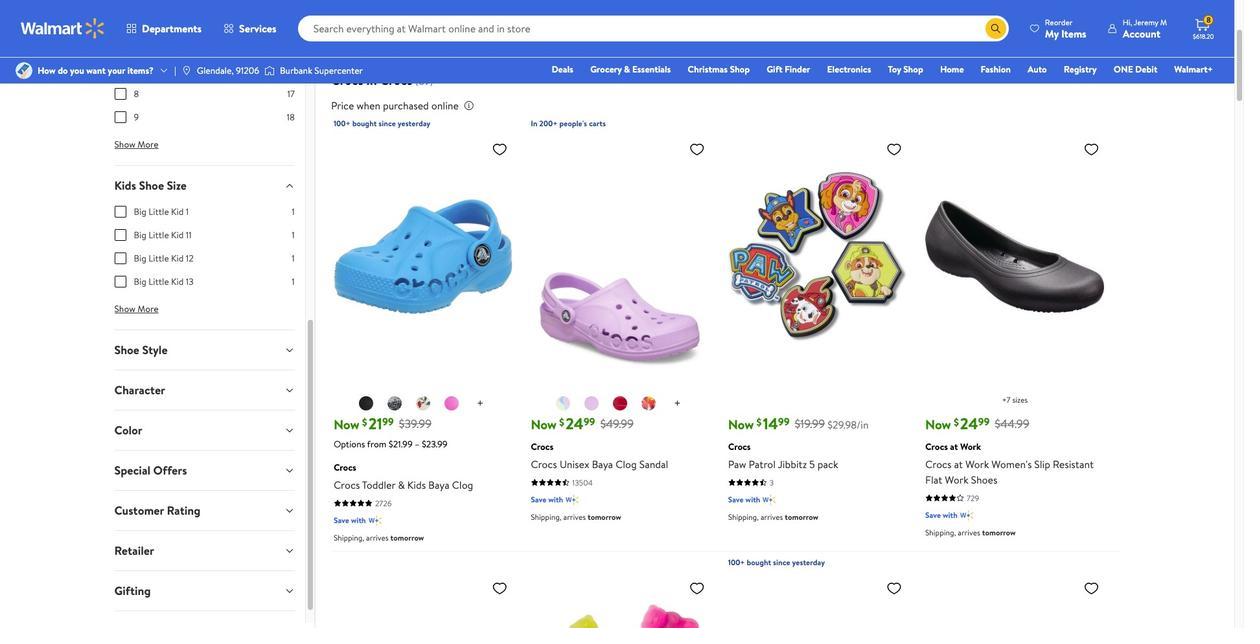 Task type: locate. For each thing, give the bounding box(es) containing it.
shipping, down paw
[[728, 512, 759, 523]]

100+ bought since yesterday down price when purchased online
[[334, 118, 431, 129]]

little for big little kid 11
[[149, 229, 169, 242]]

0 horizontal spatial deals link
[[192, 0, 260, 35]]

2 horizontal spatial shop
[[904, 63, 923, 76]]

$ down multicolor icon
[[559, 415, 565, 430]]

99 down black/multi image
[[382, 415, 394, 429]]

now down multicolor icon
[[531, 416, 557, 433]]

0 vertical spatial 100+
[[334, 118, 350, 129]]

character
[[114, 382, 165, 399]]

big
[[134, 205, 146, 218], [134, 229, 146, 242], [134, 252, 146, 265], [134, 275, 146, 288]]

1 horizontal spatial bought
[[747, 557, 771, 568]]

show up shoe style at the bottom left
[[114, 303, 135, 316]]

little down big little kid 1 on the left of page
[[149, 229, 169, 242]]

kid down the 'size'
[[171, 205, 184, 218]]

$49.99
[[600, 416, 634, 433]]

1 vertical spatial at
[[950, 441, 958, 453]]

price when purchased online
[[331, 99, 459, 113]]

walmart plus image for now $ 24 99 $49.99
[[566, 494, 579, 507]]

$ inside now $ 24 99 $44.99
[[954, 415, 959, 430]]

my
[[1045, 26, 1059, 41]]

99 inside now $ 24 99 $49.99
[[584, 415, 595, 429]]

+ button for 21
[[466, 394, 494, 415]]

0 horizontal spatial deals
[[214, 20, 238, 34]]

2 show more from the top
[[114, 303, 159, 316]]

0 vertical spatial at
[[547, 20, 556, 34]]

big for big little kid 11
[[134, 229, 146, 242]]

items
[[1062, 26, 1087, 41]]

show more button for big little kid 11
[[104, 299, 169, 320]]

2 show more button from the top
[[104, 299, 169, 320]]

clog inside crocs crocs toddler & kids baya clog
[[452, 478, 473, 492]]

walmart image
[[21, 18, 105, 39]]

$ inside now $ 24 99 $49.99
[[559, 415, 565, 430]]

now
[[334, 416, 360, 433], [531, 416, 557, 433], [728, 416, 754, 433], [926, 416, 951, 433]]

+ for 21
[[477, 396, 484, 412]]

yesterday for add to favorites list, crocs men's yukon vista ii clog sandal icon on the right bottom
[[792, 557, 825, 568]]

1 more from the top
[[138, 138, 159, 151]]

show down '9'
[[114, 138, 135, 151]]

since up crocs men's yukon vista ii clog sandal image
[[773, 557, 790, 568]]

1 vertical spatial show more button
[[104, 299, 169, 320]]

$ left 21
[[362, 415, 367, 430]]

big down big little kid 1 on the left of page
[[134, 229, 146, 242]]

kids crocs link
[[425, 0, 493, 35]]

kid for 12
[[171, 252, 184, 265]]

100+ bought since yesterday up crocs men's yukon vista ii clog sandal image
[[728, 557, 825, 568]]

3 99 from the left
[[778, 415, 790, 429]]

2 little from the top
[[149, 229, 169, 242]]

1 24 from the left
[[566, 413, 584, 435]]

now up flat
[[926, 416, 951, 433]]

2 horizontal spatial walmart plus image
[[960, 509, 973, 522]]

deals link up glendale, 91206
[[192, 0, 260, 35]]

 image
[[264, 64, 275, 77], [181, 65, 192, 76]]

walmart+
[[1175, 63, 1213, 76]]

& right grocery
[[624, 63, 630, 76]]

4 $ from the left
[[954, 415, 959, 430]]

1 show more button from the top
[[104, 134, 169, 155]]

kids for kids crocs
[[436, 20, 454, 34]]

supercenter
[[315, 64, 363, 77]]

$23.99
[[422, 438, 448, 451]]

shoe style
[[114, 342, 168, 358]]

99 left $19.99
[[778, 415, 790, 429]]

99 left the $44.99
[[978, 415, 990, 429]]

save with
[[531, 494, 563, 505], [728, 494, 761, 505], [926, 510, 958, 521], [334, 515, 366, 526]]

crocs
[[382, 20, 408, 34], [457, 20, 483, 34], [518, 20, 544, 34], [584, 20, 610, 34], [679, 20, 706, 34], [757, 20, 783, 34], [290, 31, 317, 45], [331, 71, 363, 89], [380, 71, 412, 89], [531, 441, 554, 453], [728, 441, 751, 453], [926, 441, 948, 453], [531, 457, 557, 472], [926, 457, 952, 472], [334, 461, 356, 474], [334, 478, 360, 492]]

1 show from the top
[[114, 138, 135, 151]]

kids down kids crocs 'image'
[[436, 20, 454, 34]]

customer rating tab
[[104, 491, 305, 531]]

big down big little kid 12
[[134, 275, 146, 288]]

yesterday up crocs men's yukon vista ii clog sandal image
[[792, 557, 825, 568]]

1 horizontal spatial shop
[[730, 63, 750, 76]]

now left 14
[[728, 416, 754, 433]]

work right flat
[[945, 473, 969, 487]]

yesterday
[[398, 118, 431, 129], [792, 557, 825, 568]]

walmart plus image down 2726
[[369, 514, 382, 527]]

4 99 from the left
[[978, 415, 990, 429]]

shop all gifts link
[[114, 0, 182, 35]]

debit
[[1136, 63, 1158, 76]]

now for now $ 24 99 $49.99
[[531, 416, 557, 433]]

crocs at work crocs at work women's slip resistant flat work shoes
[[926, 441, 1094, 487]]

christmas shop link
[[682, 62, 756, 76]]

walmart plus image
[[566, 494, 579, 507], [960, 509, 973, 522], [369, 514, 382, 527]]

24
[[566, 413, 584, 435], [960, 413, 978, 435]]

1 horizontal spatial + button
[[664, 394, 691, 415]]

charms
[[675, 31, 710, 45]]

tomorrow down shoes
[[982, 527, 1016, 538]]

2 big from the top
[[134, 229, 146, 242]]

crocs at work women's neria pro ii slip resistant clog image
[[926, 575, 1105, 629]]

baya inside crocs crocs unisex baya clog sandal
[[592, 457, 613, 472]]

big down big little kid 11
[[134, 252, 146, 265]]

1 horizontal spatial yesterday
[[792, 557, 825, 568]]

0 horizontal spatial  image
[[181, 65, 192, 76]]

baya up 13504
[[592, 457, 613, 472]]

0 vertical spatial show more
[[114, 138, 159, 151]]

shipping, arrives tomorrow down 729
[[926, 527, 1016, 538]]

3 $ from the left
[[757, 415, 762, 430]]

1 show more from the top
[[114, 138, 159, 151]]

walmart plus image
[[763, 494, 776, 507]]

 image right the 91206
[[264, 64, 275, 77]]

shoe inside dropdown button
[[139, 178, 164, 194]]

1 horizontal spatial baya
[[592, 457, 613, 472]]

add to favorites list, crocs unisex classic realtree clog image
[[492, 581, 508, 597]]

& right toddler
[[398, 478, 405, 492]]

8 inside 8 $618.20
[[1207, 14, 1211, 25]]

1 vertical spatial since
[[773, 557, 790, 568]]

save with down 'unisex'
[[531, 494, 563, 505]]

clog
[[616, 457, 637, 472], [452, 478, 473, 492]]

$
[[362, 415, 367, 430], [559, 415, 565, 430], [757, 415, 762, 430], [954, 415, 959, 430]]

0 vertical spatial kids
[[436, 20, 454, 34]]

2 kid from the top
[[171, 229, 184, 242]]

crocs sandals
[[584, 20, 646, 34]]

1 + from the left
[[477, 396, 484, 412]]

0 vertical spatial yesterday
[[398, 118, 431, 129]]

$ left the $44.99
[[954, 415, 959, 430]]

save with down flat
[[926, 510, 958, 521]]

with
[[548, 494, 563, 505], [746, 494, 761, 505], [943, 510, 958, 521], [351, 515, 366, 526]]

0 vertical spatial 8
[[1207, 14, 1211, 25]]

yesterday down purchased
[[398, 118, 431, 129]]

crocs at work link
[[503, 0, 571, 45]]

little
[[149, 205, 169, 218], [149, 229, 169, 242], [149, 252, 169, 265], [149, 275, 169, 288]]

add to favorites list, crocs at work women's slip resistant flat work shoes image
[[1084, 141, 1099, 158]]

bought
[[352, 118, 377, 129], [747, 557, 771, 568]]

kid
[[171, 205, 184, 218], [171, 229, 184, 242], [171, 252, 184, 265], [171, 275, 184, 288]]

2 horizontal spatial kids
[[436, 20, 454, 34]]

3 kid from the top
[[171, 252, 184, 265]]

tomorrow for $49.99
[[588, 512, 621, 523]]

1 horizontal spatial 100+ bought since yesterday
[[728, 557, 825, 568]]

2 $ from the left
[[559, 415, 565, 430]]

walmart plus image down 729
[[960, 509, 973, 522]]

show more button down big little kid 13 on the left of page
[[104, 299, 169, 320]]

1 horizontal spatial 24
[[960, 413, 978, 435]]

0 vertical spatial deals
[[214, 20, 238, 34]]

arrives
[[564, 512, 586, 523], [761, 512, 783, 523], [958, 527, 981, 538], [366, 533, 389, 544]]

save with for $19.99
[[728, 494, 761, 505]]

kids right toddler
[[407, 478, 426, 492]]

little down big little kid 12
[[149, 275, 169, 288]]

0 horizontal spatial 24
[[566, 413, 584, 435]]

baya
[[592, 457, 613, 472], [428, 478, 450, 492]]

1 $ from the left
[[362, 415, 367, 430]]

special offers button
[[104, 451, 305, 491]]

little up big little kid 11
[[149, 205, 169, 218]]

crocs in crocs (89)
[[331, 71, 433, 89]]

kids up big little kid 1 on the left of page
[[114, 178, 136, 194]]

0 vertical spatial show more button
[[104, 134, 169, 155]]

2 99 from the left
[[584, 415, 595, 429]]

1 horizontal spatial walmart plus image
[[566, 494, 579, 507]]

do
[[58, 64, 68, 77]]

0 vertical spatial bought
[[352, 118, 377, 129]]

price
[[331, 99, 354, 113]]

show more
[[114, 138, 159, 151], [114, 303, 159, 316]]

since for crocs toddler & kids baya clog image
[[379, 118, 396, 129]]

bought for crocs men's yukon vista ii clog sandal image
[[747, 557, 771, 568]]

shoe style button
[[104, 331, 305, 370]]

4 kid from the top
[[171, 275, 184, 288]]

tomorrow down jibbitz
[[785, 512, 819, 523]]

0 horizontal spatial +
[[477, 396, 484, 412]]

8 up '9'
[[134, 87, 139, 100]]

now inside now $ 14 99 $19.99 $29.98/in
[[728, 416, 754, 433]]

shop left the all
[[119, 20, 142, 34]]

1 vertical spatial &
[[398, 478, 405, 492]]

+ button right electric pink icon
[[466, 394, 494, 415]]

4 now from the left
[[926, 416, 951, 433]]

shipping, down 'unisex'
[[531, 512, 562, 523]]

add to favorites list, crocs at work women's neria pro ii slip resistant clog image
[[1084, 581, 1099, 597]]

big for big little kid 1
[[134, 205, 146, 218]]

more for 9
[[138, 138, 159, 151]]

+ right electric pink icon
[[477, 396, 484, 412]]

black/multi image
[[387, 396, 402, 411]]

gifting
[[114, 583, 151, 600]]

deals link left grocery
[[546, 62, 579, 76]]

1 horizontal spatial deals link
[[546, 62, 579, 76]]

1 + button from the left
[[466, 394, 494, 415]]

kids shoe size button
[[104, 166, 305, 205]]

color
[[114, 423, 142, 439]]

shop right christmas
[[730, 63, 750, 76]]

99 for now $ 24 99 $49.99
[[584, 415, 595, 429]]

1 vertical spatial 100+
[[728, 557, 745, 568]]

shipping, arrives tomorrow down walmart plus image
[[728, 512, 819, 523]]

save for $19.99
[[728, 494, 744, 505]]

1 now from the left
[[334, 416, 360, 433]]

0 vertical spatial 100+ bought since yesterday
[[334, 118, 431, 129]]

customer rating button
[[104, 491, 305, 531]]

& inside crocs crocs toddler & kids baya clog
[[398, 478, 405, 492]]

crocs inside womens crocs
[[290, 31, 317, 45]]

shipping, for $49.99
[[531, 512, 562, 523]]

2 show from the top
[[114, 303, 135, 316]]

0 vertical spatial &
[[624, 63, 630, 76]]

+7 sizes
[[1002, 395, 1028, 406]]

0 horizontal spatial baya
[[428, 478, 450, 492]]

1 99 from the left
[[382, 415, 394, 429]]

arrives down 729
[[958, 527, 981, 538]]

0 vertical spatial show
[[114, 138, 135, 151]]

grocery
[[590, 63, 622, 76]]

100+ bought since yesterday for crocs men's yukon vista ii clog sandal image
[[728, 557, 825, 568]]

big little kid 13
[[134, 275, 194, 288]]

now $ 21 99 $39.99 options from $21.99 – $23.99
[[334, 413, 448, 451]]

arrives down walmart plus image
[[761, 512, 783, 523]]

show more button
[[104, 134, 169, 155], [104, 299, 169, 320]]

more down big little kid 13 on the left of page
[[138, 303, 159, 316]]

more down '9'
[[138, 138, 159, 151]]

glendale,
[[197, 64, 234, 77]]

tomorrow down 13504
[[588, 512, 621, 523]]

2 more from the top
[[138, 303, 159, 316]]

now inside now $ 24 99 $49.99
[[531, 416, 557, 433]]

 image
[[16, 62, 32, 79]]

None checkbox
[[114, 111, 126, 123], [114, 253, 126, 264], [114, 276, 126, 288], [114, 111, 126, 123], [114, 253, 126, 264], [114, 276, 126, 288]]

18
[[287, 111, 295, 124]]

8 inside adult shoe size group
[[134, 87, 139, 100]]

1
[[186, 205, 189, 218], [292, 205, 295, 218], [292, 229, 295, 242], [292, 252, 295, 265], [292, 275, 295, 288]]

+ right tie dye icon
[[674, 396, 681, 412]]

gift finder
[[767, 63, 810, 76]]

crocs men's yukon vista ii clog sandal image
[[728, 575, 907, 629]]

1 big from the top
[[134, 205, 146, 218]]

big down 'kids shoe size'
[[134, 205, 146, 218]]

1 kid from the top
[[171, 205, 184, 218]]

3 big from the top
[[134, 252, 146, 265]]

shoe
[[139, 178, 164, 194], [114, 342, 139, 358]]

shop right toy
[[904, 63, 923, 76]]

1 horizontal spatial 100+
[[728, 557, 745, 568]]

shipping, arrives tomorrow for $49.99
[[531, 512, 621, 523]]

add to favorites list, crocs unisex baya clog sandal image
[[689, 141, 705, 158]]

$ for now $ 24 99 $44.99
[[954, 415, 959, 430]]

more
[[138, 138, 159, 151], [138, 303, 159, 316]]

1 vertical spatial show more
[[114, 303, 159, 316]]

shipping, down toddler
[[334, 533, 364, 544]]

 image right "|"
[[181, 65, 192, 76]]

0 vertical spatial more
[[138, 138, 159, 151]]

walmart plus image for now $ 24 99 $44.99
[[960, 509, 973, 522]]

baya inside crocs crocs toddler & kids baya clog
[[428, 478, 450, 492]]

0 horizontal spatial 8
[[134, 87, 139, 100]]

99 for now $ 21 99 $39.99 options from $21.99 – $23.99
[[382, 415, 394, 429]]

kids inside dropdown button
[[114, 178, 136, 194]]

show more button down '9'
[[104, 134, 169, 155]]

unisex
[[560, 457, 590, 472]]

0 vertical spatial baya
[[592, 457, 613, 472]]

in
[[531, 118, 538, 129]]

m
[[1161, 17, 1167, 28]]

big for big little kid 12
[[134, 252, 146, 265]]

shipping, arrives tomorrow down 13504
[[531, 512, 621, 523]]

8 up $618.20
[[1207, 14, 1211, 25]]

1 horizontal spatial  image
[[264, 64, 275, 77]]

1 vertical spatial 100+ bought since yesterday
[[728, 557, 825, 568]]

1 vertical spatial baya
[[428, 478, 450, 492]]

arrives down 13504
[[564, 512, 586, 523]]

little down big little kid 11
[[149, 252, 169, 265]]

2 + from the left
[[674, 396, 681, 412]]

shop for christmas shop
[[730, 63, 750, 76]]

0 vertical spatial since
[[379, 118, 396, 129]]

kid left 11
[[171, 229, 184, 242]]

0 horizontal spatial bought
[[352, 118, 377, 129]]

None checkbox
[[114, 88, 126, 100], [114, 206, 126, 218], [114, 229, 126, 241], [114, 88, 126, 100], [114, 206, 126, 218], [114, 229, 126, 241]]

99 inside now $ 24 99 $44.99
[[978, 415, 990, 429]]

orchid image
[[584, 396, 600, 411]]

deals left grocery
[[552, 63, 574, 76]]

1 little from the top
[[149, 205, 169, 218]]

2 now from the left
[[531, 416, 557, 433]]

registry link
[[1058, 62, 1103, 76]]

1 for 11
[[292, 229, 295, 242]]

1 horizontal spatial 8
[[1207, 14, 1211, 25]]

0 horizontal spatial 100+
[[334, 118, 350, 129]]

gifting tab
[[104, 572, 305, 611]]

1 vertical spatial clog
[[452, 478, 473, 492]]

little for big little kid 12
[[149, 252, 169, 265]]

arrives for $49.99
[[564, 512, 586, 523]]

now inside now $ 24 99 $44.99
[[926, 416, 951, 433]]

retailer button
[[104, 531, 305, 571]]

candy bear jibbitz 5 pack image
[[531, 575, 710, 629]]

99 inside now $ 21 99 $39.99 options from $21.99 – $23.99
[[382, 415, 394, 429]]

24 left the $44.99
[[960, 413, 978, 435]]

1 vertical spatial bought
[[747, 557, 771, 568]]

$ for now $ 24 99 $49.99
[[559, 415, 565, 430]]

$ left 14
[[757, 415, 762, 430]]

1 horizontal spatial deals
[[552, 63, 574, 76]]

+
[[477, 396, 484, 412], [674, 396, 681, 412]]

1 vertical spatial kids
[[114, 178, 136, 194]]

character tab
[[104, 371, 305, 410]]

0 horizontal spatial 100+ bought since yesterday
[[334, 118, 431, 129]]

shipping, arrives tomorrow for $19.99
[[728, 512, 819, 523]]

burbank supercenter
[[280, 64, 363, 77]]

gift
[[767, 63, 783, 76]]

crocs at work
[[518, 20, 556, 45]]

crocs at work women's slip resistant flat work shoes image
[[926, 136, 1105, 378]]

shipping, down flat
[[926, 527, 956, 538]]

shipping, arrives tomorrow for $44.99
[[926, 527, 1016, 538]]

show for big little kid 11
[[114, 303, 135, 316]]

4 little from the top
[[149, 275, 169, 288]]

auto
[[1028, 63, 1047, 76]]

now up options
[[334, 416, 360, 433]]

$ inside now $ 14 99 $19.99 $29.98/in
[[757, 415, 762, 430]]

sandal
[[639, 457, 668, 472]]

crocs toddler & kids baya clog image
[[334, 136, 513, 378]]

black image
[[358, 396, 374, 411]]

at inside crocs at work
[[547, 20, 556, 34]]

$ for now $ 21 99 $39.99 options from $21.99 – $23.99
[[362, 415, 367, 430]]

style
[[142, 342, 168, 358]]

0 horizontal spatial &
[[398, 478, 405, 492]]

24 for now $ 24 99 $44.99
[[960, 413, 978, 435]]

0 horizontal spatial clog
[[452, 478, 473, 492]]

1 horizontal spatial since
[[773, 557, 790, 568]]

now inside now $ 21 99 $39.99 options from $21.99 – $23.99
[[334, 416, 360, 433]]

adult shoe size group
[[114, 41, 295, 134]]

shoe left the 'size'
[[139, 178, 164, 194]]

1 horizontal spatial +
[[674, 396, 681, 412]]

0 horizontal spatial since
[[379, 118, 396, 129]]

bought down walmart plus image
[[747, 557, 771, 568]]

&
[[624, 63, 630, 76], [398, 478, 405, 492]]

4 big from the top
[[134, 275, 146, 288]]

$ inside now $ 21 99 $39.99 options from $21.99 – $23.99
[[362, 415, 367, 430]]

kid left the 13
[[171, 275, 184, 288]]

0 vertical spatial clog
[[616, 457, 637, 472]]

2 24 from the left
[[960, 413, 978, 435]]

0 horizontal spatial yesterday
[[398, 118, 431, 129]]

2 + button from the left
[[664, 394, 691, 415]]

work
[[525, 31, 549, 45], [960, 441, 981, 453], [966, 457, 989, 472], [945, 473, 969, 487]]

8 for 8
[[134, 87, 139, 100]]

baya down $23.99
[[428, 478, 450, 492]]

essentials
[[632, 63, 671, 76]]

since down price when purchased online
[[379, 118, 396, 129]]

little for big little kid 1
[[149, 205, 169, 218]]

kid for 1
[[171, 205, 184, 218]]

show more down '9'
[[114, 138, 159, 151]]

rating
[[167, 503, 200, 519]]

kids shoe size tab
[[104, 166, 305, 205]]

show more down big little kid 13 on the left of page
[[114, 303, 159, 316]]

big little kid 1
[[134, 205, 189, 218]]

kid for 13
[[171, 275, 184, 288]]

3 little from the top
[[149, 252, 169, 265]]

save with left walmart plus image
[[728, 494, 761, 505]]

bought down when
[[352, 118, 377, 129]]

0 horizontal spatial kids
[[114, 178, 136, 194]]

1 vertical spatial 8
[[134, 87, 139, 100]]

0 horizontal spatial + button
[[466, 394, 494, 415]]

1 vertical spatial deals link
[[546, 62, 579, 76]]

2 vertical spatial at
[[954, 457, 963, 472]]

kids for kids shoe size
[[114, 178, 136, 194]]

1 horizontal spatial kids
[[407, 478, 426, 492]]

$29.98/in
[[828, 418, 869, 432]]

1 vertical spatial more
[[138, 303, 159, 316]]

1 horizontal spatial clog
[[616, 457, 637, 472]]

clog inside crocs crocs unisex baya clog sandal
[[616, 457, 637, 472]]

+ button right tie dye icon
[[664, 394, 691, 415]]

0 vertical spatial shoe
[[139, 178, 164, 194]]

kid left "12"
[[171, 252, 184, 265]]

walmart plus image down 13504
[[566, 494, 579, 507]]

99 down "orchid" icon
[[584, 415, 595, 429]]

24 down multicolor icon
[[566, 413, 584, 435]]

more for big little kid 11
[[138, 303, 159, 316]]

multicolor image
[[555, 396, 571, 411]]

|
[[174, 64, 176, 77]]

2 vertical spatial kids
[[407, 478, 426, 492]]

shoe left style
[[114, 342, 139, 358]]

1 vertical spatial shoe
[[114, 342, 139, 358]]

1 vertical spatial yesterday
[[792, 557, 825, 568]]

deals left the services
[[214, 20, 238, 34]]

crocs unisex classic realtree clog image
[[334, 575, 513, 629]]

1 vertical spatial show
[[114, 303, 135, 316]]

shop for toy shop
[[904, 63, 923, 76]]

work down "crocs work vf" 'image'
[[525, 31, 549, 45]]

3 now from the left
[[728, 416, 754, 433]]

99 inside now $ 14 99 $19.99 $29.98/in
[[778, 415, 790, 429]]



Task type: describe. For each thing, give the bounding box(es) containing it.
slip
[[1035, 457, 1051, 472]]

save with for $44.99
[[926, 510, 958, 521]]

save with for $49.99
[[531, 494, 563, 505]]

1 for 13
[[292, 275, 295, 288]]

now $ 24 99 $49.99
[[531, 413, 634, 435]]

now for now $ 14 99 $19.99 $29.98/in
[[728, 416, 754, 433]]

services button
[[213, 13, 288, 44]]

you
[[70, 64, 84, 77]]

13
[[186, 275, 194, 288]]

crocs inside the "crocs charms"
[[679, 20, 706, 34]]

show more for 9
[[114, 138, 159, 151]]

crocs inside crocs paw patrol jibbitz 5 pack
[[728, 441, 751, 453]]

show for 9
[[114, 138, 135, 151]]

online
[[431, 99, 459, 113]]

gifting button
[[104, 572, 305, 611]]

womens crocs image
[[280, 0, 327, 17]]

big little kid 11
[[134, 229, 192, 242]]

toy shop link
[[882, 62, 929, 76]]

with for $49.99
[[548, 494, 563, 505]]

bought for crocs toddler & kids baya clog image
[[352, 118, 377, 129]]

grocery & essentials link
[[585, 62, 677, 76]]

special offers tab
[[104, 451, 305, 491]]

save for $49.99
[[531, 494, 547, 505]]

save with down toddler
[[334, 515, 366, 526]]

since for crocs men's yukon vista ii clog sandal image
[[773, 557, 790, 568]]

crocs paw patrol jibbitz 5 pack
[[728, 441, 838, 472]]

grocery & essentials
[[590, 63, 671, 76]]

reorder
[[1045, 17, 1073, 28]]

one debit
[[1114, 63, 1158, 76]]

carts
[[589, 118, 606, 129]]

99 for now $ 24 99 $44.99
[[978, 415, 990, 429]]

crocs crocs toddler & kids baya clog
[[334, 461, 473, 492]]

fashion
[[981, 63, 1011, 76]]

account
[[1123, 26, 1161, 41]]

big little kid 12
[[134, 252, 194, 265]]

finder
[[785, 63, 810, 76]]

in 200+ people's carts
[[531, 118, 606, 129]]

paw patrol jibbitz 5 pack image
[[728, 136, 907, 378]]

crocs link
[[737, 0, 804, 35]]

jibbitz
[[778, 457, 807, 472]]

crocs crocs unisex baya clog sandal
[[531, 441, 668, 472]]

$19.99
[[795, 416, 825, 433]]

5
[[810, 457, 815, 472]]

now for now $ 24 99 $44.99
[[926, 416, 951, 433]]

21
[[369, 413, 382, 435]]

crocs work vf image
[[514, 0, 560, 17]]

kids crocs
[[436, 20, 483, 34]]

crocs charms image
[[669, 0, 716, 17]]

14
[[763, 413, 778, 435]]

electric pink image
[[444, 396, 459, 411]]

$ for now $ 14 99 $19.99 $29.98/in
[[757, 415, 762, 430]]

home
[[940, 63, 964, 76]]

toddler
[[362, 478, 396, 492]]

729
[[967, 493, 979, 504]]

+ for 24
[[674, 396, 681, 412]]

customer
[[114, 503, 164, 519]]

arrives for $19.99
[[761, 512, 783, 523]]

kids shoe size
[[114, 178, 187, 194]]

200+
[[539, 118, 558, 129]]

search icon image
[[991, 23, 1001, 34]]

work up shoes
[[966, 457, 989, 472]]

gifts
[[157, 20, 177, 34]]

patrol
[[749, 457, 776, 472]]

17
[[287, 87, 295, 100]]

little for big little kid 13
[[149, 275, 169, 288]]

big for big little kid 13
[[134, 275, 146, 288]]

legal information image
[[464, 101, 474, 111]]

at for crocs at work
[[547, 20, 556, 34]]

shop all crocs image
[[747, 0, 794, 17]]

special
[[114, 463, 150, 479]]

crocs sandals image
[[591, 0, 638, 17]]

in
[[367, 71, 377, 89]]

shoe inside dropdown button
[[114, 342, 139, 358]]

crocs sandals link
[[581, 0, 648, 35]]

kids inside crocs crocs toddler & kids baya clog
[[407, 478, 426, 492]]

kid for 11
[[171, 229, 184, 242]]

8 $618.20
[[1193, 14, 1214, 41]]

one debit link
[[1108, 62, 1164, 76]]

tomorrow for $19.99
[[785, 512, 819, 523]]

kids shoe size group
[[114, 205, 295, 299]]

add to favorites list, paw patrol jibbitz 5 pack image
[[887, 141, 902, 158]]

pepper image
[[613, 396, 628, 411]]

 image for glendale, 91206
[[181, 65, 192, 76]]

1 horizontal spatial &
[[624, 63, 630, 76]]

resistant
[[1053, 457, 1094, 472]]

now for now $ 21 99 $39.99 options from $21.99 – $23.99
[[334, 416, 360, 433]]

shoes
[[971, 473, 998, 487]]

retailer tab
[[104, 531, 305, 571]]

options
[[334, 438, 365, 451]]

add to favorites list, crocs men's yukon vista ii clog sandal image
[[887, 581, 902, 597]]

now $ 14 99 $19.99 $29.98/in
[[728, 413, 869, 435]]

electronics link
[[822, 62, 877, 76]]

shipping, for $19.99
[[728, 512, 759, 523]]

+7
[[1002, 395, 1011, 406]]

0 vertical spatial deals link
[[192, 0, 260, 35]]

work down now $ 24 99 $44.99
[[960, 441, 981, 453]]

reorder my items
[[1045, 17, 1087, 41]]

flat
[[926, 473, 943, 487]]

now $ 24 99 $44.99
[[926, 413, 1030, 435]]

100+ for crocs men's yukon vista ii clog sandal image
[[728, 557, 745, 568]]

color button
[[104, 411, 305, 450]]

special offers
[[114, 463, 187, 479]]

8 for 8 $618.20
[[1207, 14, 1211, 25]]

show more button for 9
[[104, 134, 169, 155]]

1 vertical spatial deals
[[552, 63, 574, 76]]

cherry image
[[415, 396, 431, 411]]

work inside crocs at work
[[525, 31, 549, 45]]

one
[[1114, 63, 1133, 76]]

at for crocs at work crocs at work women's slip resistant flat work shoes
[[950, 441, 958, 453]]

tomorrow down 2726
[[391, 533, 424, 544]]

shipping, arrives tomorrow down 2726
[[334, 533, 424, 544]]

100+ for crocs toddler & kids baya clog image
[[334, 118, 350, 129]]

christmas shop
[[688, 63, 750, 76]]

kids crocs image
[[436, 0, 483, 17]]

crocs charms link
[[659, 0, 726, 45]]

1 for 12
[[292, 252, 295, 265]]

13504
[[572, 477, 593, 488]]

add to favorites list, candy bear jibbitz 5 pack image
[[689, 581, 705, 597]]

show more for big little kid 11
[[114, 303, 159, 316]]

tie dye image
[[641, 396, 657, 411]]

add to favorites list, crocs toddler & kids baya clog image
[[492, 141, 508, 158]]

womens
[[284, 20, 323, 34]]

fashion link
[[975, 62, 1017, 76]]

walmart+ link
[[1169, 62, 1219, 76]]

arrives down 2726
[[366, 533, 389, 544]]

3
[[770, 477, 774, 488]]

departments button
[[115, 13, 213, 44]]

services
[[239, 21, 277, 36]]

Walmart Site-Wide search field
[[298, 16, 1009, 41]]

–
[[415, 438, 420, 451]]

electronics
[[827, 63, 871, 76]]

99 for now $ 14 99 $19.99 $29.98/in
[[778, 415, 790, 429]]

shop all gifts
[[119, 20, 177, 34]]

crocs unisex baya clog sandal image
[[531, 136, 710, 378]]

Search search field
[[298, 16, 1009, 41]]

with for $44.99
[[943, 510, 958, 521]]

toy shop
[[888, 63, 923, 76]]

$39.99
[[399, 416, 432, 433]]

9
[[134, 111, 139, 124]]

christmas
[[688, 63, 728, 76]]

yesterday for add to favorites list, crocs toddler & kids baya clog image
[[398, 118, 431, 129]]

with for $19.99
[[746, 494, 761, 505]]

color tab
[[104, 411, 305, 450]]

$21.99
[[389, 438, 413, 451]]

0 horizontal spatial shop
[[119, 20, 142, 34]]

save for $44.99
[[926, 510, 941, 521]]

offers
[[153, 463, 187, 479]]

24 for now $ 24 99 $49.99
[[566, 413, 584, 435]]

womens crocs
[[284, 20, 323, 45]]

1 for 1
[[292, 205, 295, 218]]

home link
[[935, 62, 970, 76]]

all
[[144, 20, 154, 34]]

registry
[[1064, 63, 1097, 76]]

arrives for $44.99
[[958, 527, 981, 538]]

mens crocs
[[355, 20, 408, 34]]

mens crocs link
[[348, 0, 415, 35]]

0 horizontal spatial walmart plus image
[[369, 514, 382, 527]]

100+ bought since yesterday for crocs toddler & kids baya clog image
[[334, 118, 431, 129]]

crocs inside crocs at work
[[518, 20, 544, 34]]

+ button for 24
[[664, 394, 691, 415]]

auto link
[[1022, 62, 1053, 76]]

mens crocs image
[[358, 0, 405, 17]]

shoe style tab
[[104, 331, 305, 370]]

shipping, for $44.99
[[926, 527, 956, 538]]

tomorrow for $44.99
[[982, 527, 1016, 538]]

retailer
[[114, 543, 154, 559]]

 image for burbank supercenter
[[264, 64, 275, 77]]

how
[[38, 64, 56, 77]]



Task type: vqa. For each thing, say whether or not it's contained in the screenshot.
Replace inside $5.00 (29.4 ¢/fluid ounces) Replace
no



